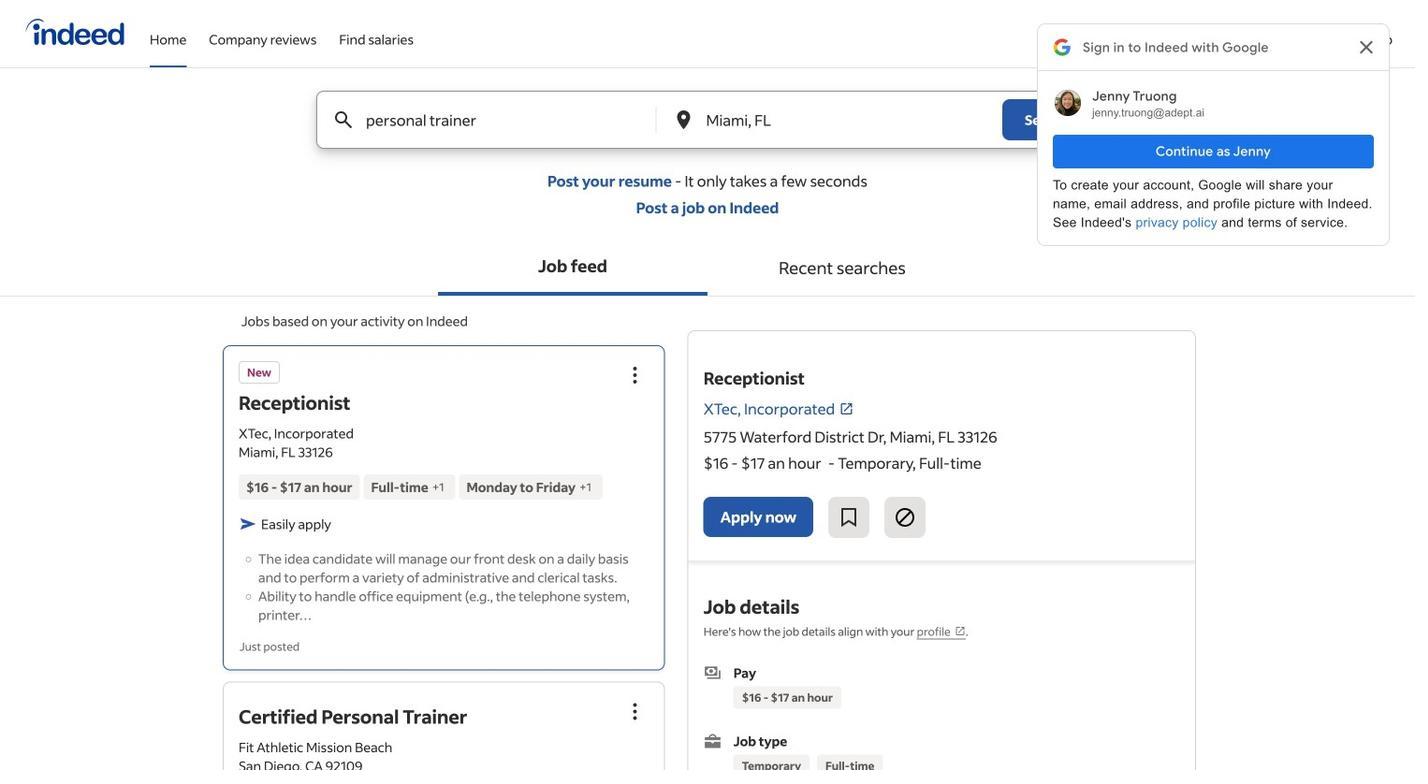 Task type: locate. For each thing, give the bounding box(es) containing it.
Edit location text field
[[703, 92, 965, 148]]

job actions for receptionist is collapsed image
[[624, 364, 647, 387]]

search: Job title, keywords, or company text field
[[362, 92, 625, 148]]

main content
[[0, 91, 1416, 770]]

None search field
[[301, 91, 1114, 171]]

job preferences (opens in a new window) image
[[955, 626, 966, 637]]

tab list
[[0, 240, 1416, 297]]



Task type: describe. For each thing, give the bounding box(es) containing it.
save this job image
[[838, 506, 860, 529]]

not interested image
[[894, 506, 917, 529]]

xtec, incorporated (opens in a new tab) image
[[839, 402, 854, 417]]

job actions for certified personal trainer is collapsed image
[[624, 701, 647, 723]]



Task type: vqa. For each thing, say whether or not it's contained in the screenshot.
"From" to the top
no



